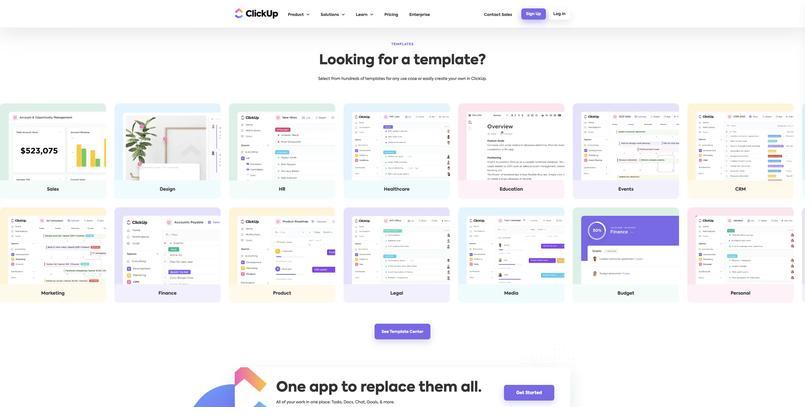 Task type: vqa. For each thing, say whether or not it's contained in the screenshot.


Task type: locate. For each thing, give the bounding box(es) containing it.
media
[[505, 291, 519, 296]]

replace
[[361, 381, 416, 395]]

work
[[296, 401, 305, 405]]

in left one
[[306, 401, 310, 405]]

1 vertical spatial templates
[[366, 77, 385, 81]]

budget
[[618, 291, 635, 296]]

get
[[517, 391, 525, 395]]

for left a
[[378, 54, 398, 67]]

for
[[378, 54, 398, 67], [386, 77, 392, 81]]

in right own
[[467, 77, 471, 81]]

personal
[[731, 291, 751, 296]]

2 vertical spatial in
[[306, 401, 310, 405]]

1 horizontal spatial in
[[467, 77, 471, 81]]

hr
[[279, 187, 286, 192]]

product button
[[288, 0, 310, 28]]

from
[[331, 77, 341, 81]]

legal
[[391, 291, 404, 296]]

2 horizontal spatial in
[[562, 12, 566, 16]]

0 vertical spatial of
[[361, 77, 365, 81]]

see template center
[[382, 330, 424, 334]]

pricing link
[[385, 0, 399, 28]]

create
[[435, 77, 448, 81]]

enterprise
[[410, 13, 430, 17]]

them
[[419, 381, 458, 395]]

1 horizontal spatial sales
[[502, 13, 513, 17]]

your
[[449, 77, 457, 81], [287, 401, 295, 405]]

pricing
[[385, 13, 399, 17]]

0 vertical spatial your
[[449, 77, 457, 81]]

own
[[458, 77, 466, 81]]

&
[[380, 401, 383, 405]]

sales inside main navigation element
[[502, 13, 513, 17]]

one
[[311, 401, 318, 405]]

select from hundreds of templates for any use case or easily create your own         in clickup.
[[319, 77, 487, 81]]

case
[[408, 77, 417, 81]]

list
[[288, 0, 485, 28]]

of
[[361, 77, 365, 81], [282, 401, 286, 405]]

all.
[[461, 381, 482, 395]]

0 vertical spatial product
[[288, 13, 304, 17]]

app
[[310, 381, 338, 395]]

0 vertical spatial templates
[[392, 43, 414, 46]]

0 horizontal spatial sales
[[47, 187, 59, 192]]

1 vertical spatial of
[[282, 401, 286, 405]]

place:
[[319, 401, 331, 405]]

templates
[[392, 43, 414, 46], [366, 77, 385, 81]]

0 horizontal spatial of
[[282, 401, 286, 405]]

your left work
[[287, 401, 295, 405]]

0 vertical spatial in
[[562, 12, 566, 16]]

0 vertical spatial sales
[[502, 13, 513, 17]]

0 horizontal spatial templates
[[366, 77, 385, 81]]

up
[[536, 12, 542, 16]]

templates left any
[[366, 77, 385, 81]]

or
[[418, 77, 422, 81]]

enterprise link
[[410, 0, 430, 28]]

log in
[[554, 12, 566, 16]]

template
[[390, 330, 409, 334]]

to
[[342, 381, 357, 395]]

list containing product
[[288, 0, 485, 28]]

log
[[554, 12, 561, 16]]

clickup.
[[472, 77, 487, 81]]

log in link
[[549, 8, 571, 20]]

product inside product popup button
[[288, 13, 304, 17]]

1 vertical spatial sales
[[47, 187, 59, 192]]

one app to replace them all.
[[276, 381, 482, 395]]

more.
[[384, 401, 395, 405]]

1 horizontal spatial your
[[449, 77, 457, 81]]

for left any
[[386, 77, 392, 81]]

in
[[562, 12, 566, 16], [467, 77, 471, 81], [306, 401, 310, 405]]

templates up looking for a template?
[[392, 43, 414, 46]]

product
[[288, 13, 304, 17], [273, 291, 291, 296]]

any
[[393, 77, 400, 81]]

looking
[[319, 54, 375, 67]]

1 vertical spatial your
[[287, 401, 295, 405]]

your left own
[[449, 77, 457, 81]]

in right log
[[562, 12, 566, 16]]

contact sales link
[[485, 0, 513, 28]]

0 horizontal spatial your
[[287, 401, 295, 405]]

goals,
[[367, 401, 379, 405]]

0 vertical spatial for
[[378, 54, 398, 67]]

looking for a template?
[[319, 54, 486, 67]]

sales
[[502, 13, 513, 17], [47, 187, 59, 192]]

contact
[[485, 13, 501, 17]]

tasks,
[[332, 401, 343, 405]]

of right all
[[282, 401, 286, 405]]

all of your work in one place: tasks, docs, chat, goals, & more.
[[276, 401, 395, 405]]

get started link
[[504, 385, 555, 401]]

of right hundreds
[[361, 77, 365, 81]]

0 horizontal spatial in
[[306, 401, 310, 405]]



Task type: describe. For each thing, give the bounding box(es) containing it.
docs,
[[344, 401, 355, 405]]

use
[[401, 77, 407, 81]]

learn button
[[356, 0, 374, 28]]

select
[[319, 77, 331, 81]]

learn
[[356, 13, 368, 17]]

solutions
[[321, 13, 339, 17]]

contact sales
[[485, 13, 513, 17]]

get started
[[517, 391, 542, 395]]

1 horizontal spatial templates
[[392, 43, 414, 46]]

sign up button
[[522, 8, 546, 20]]

crm
[[736, 187, 747, 192]]

finance
[[159, 291, 177, 296]]

easily
[[423, 77, 434, 81]]

sign up
[[527, 12, 542, 16]]

template?
[[414, 54, 486, 67]]

education
[[500, 187, 524, 192]]

main navigation element
[[288, 0, 571, 28]]

center
[[410, 330, 424, 334]]

1 horizontal spatial of
[[361, 77, 365, 81]]

events
[[619, 187, 634, 192]]

solutions button
[[321, 0, 345, 28]]

1 vertical spatial in
[[467, 77, 471, 81]]

one
[[276, 381, 306, 395]]

hundreds
[[342, 77, 360, 81]]

see
[[382, 330, 389, 334]]

design
[[160, 187, 175, 192]]

all
[[276, 401, 281, 405]]

healthcare
[[384, 187, 410, 192]]

1 vertical spatial product
[[273, 291, 291, 296]]

sign
[[527, 12, 535, 16]]

chat,
[[355, 401, 366, 405]]

1 vertical spatial for
[[386, 77, 392, 81]]

a
[[402, 54, 411, 67]]

see template center link
[[375, 324, 431, 340]]

marketing
[[41, 291, 65, 296]]

started
[[526, 391, 542, 395]]



